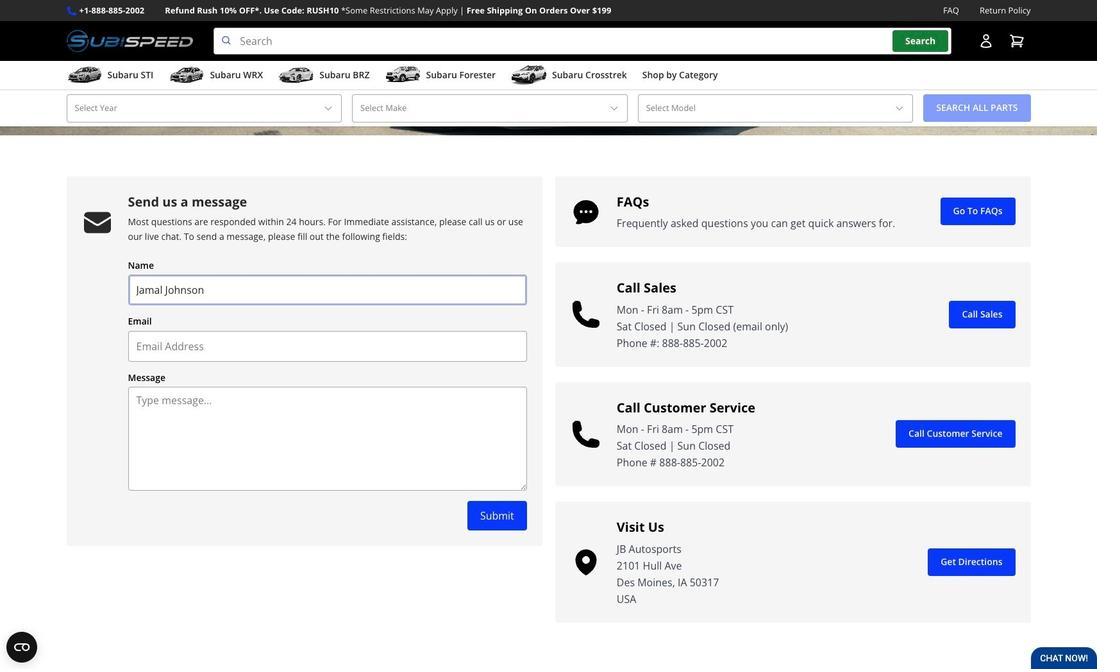 Task type: describe. For each thing, give the bounding box(es) containing it.
a subaru wrx thumbnail image image
[[169, 66, 205, 85]]

button image
[[979, 33, 994, 49]]

Select Model button
[[638, 94, 914, 122]]

a subaru forester thumbnail image image
[[385, 66, 421, 85]]

search input field
[[214, 28, 952, 55]]

select make image
[[609, 103, 620, 113]]

name text field
[[128, 275, 527, 305]]

Email Address text field
[[128, 331, 527, 362]]

a subaru crosstrek thumbnail image image
[[511, 66, 547, 85]]

open widget image
[[6, 632, 37, 663]]

subispeed logo image
[[66, 28, 193, 55]]

Select Make button
[[352, 94, 628, 122]]



Task type: vqa. For each thing, say whether or not it's contained in the screenshot.
top BE
no



Task type: locate. For each thing, give the bounding box(es) containing it.
Select Year button
[[66, 94, 342, 122]]

select year image
[[323, 103, 334, 113]]

a subaru brz thumbnail image image
[[279, 66, 315, 85]]

Message text field
[[128, 387, 527, 491]]

select model image
[[895, 103, 906, 113]]

a subaru sti thumbnail image image
[[66, 66, 102, 85]]



